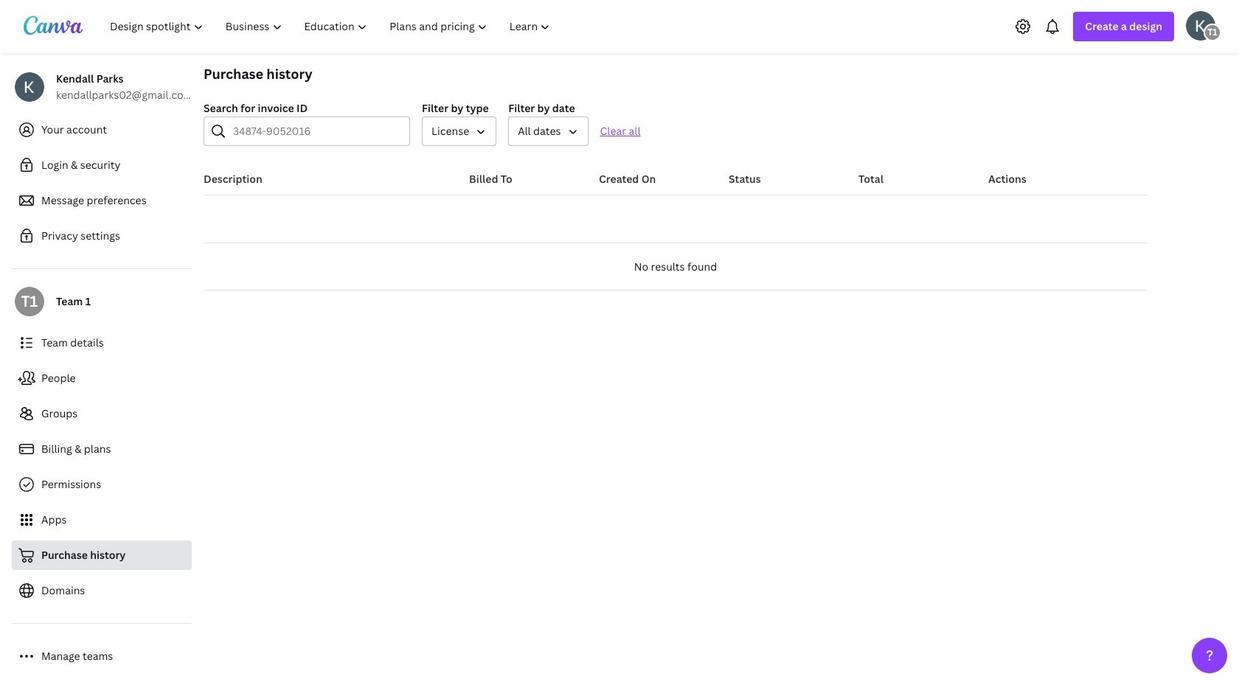 Task type: describe. For each thing, give the bounding box(es) containing it.
kendall parks image
[[1186, 11, 1216, 40]]

0 vertical spatial team 1 element
[[1204, 23, 1222, 41]]

0 vertical spatial team 1 image
[[1204, 23, 1222, 41]]

0 horizontal spatial team 1 image
[[15, 287, 44, 316]]

1 vertical spatial team 1 element
[[15, 287, 44, 316]]



Task type: vqa. For each thing, say whether or not it's contained in the screenshot.
the right Team 1 element
yes



Task type: locate. For each thing, give the bounding box(es) containing it.
1 horizontal spatial team 1 image
[[1204, 23, 1222, 41]]

team 1 element
[[1204, 23, 1222, 41], [15, 287, 44, 316]]

team 1 image
[[1204, 23, 1222, 41], [15, 287, 44, 316]]

34874-9052016 text field
[[233, 117, 401, 145]]

0 horizontal spatial team 1 element
[[15, 287, 44, 316]]

1 vertical spatial team 1 image
[[15, 287, 44, 316]]

None button
[[422, 117, 497, 146], [508, 117, 588, 146], [422, 117, 497, 146], [508, 117, 588, 146]]

top level navigation element
[[100, 12, 563, 41]]

1 horizontal spatial team 1 element
[[1204, 23, 1222, 41]]



